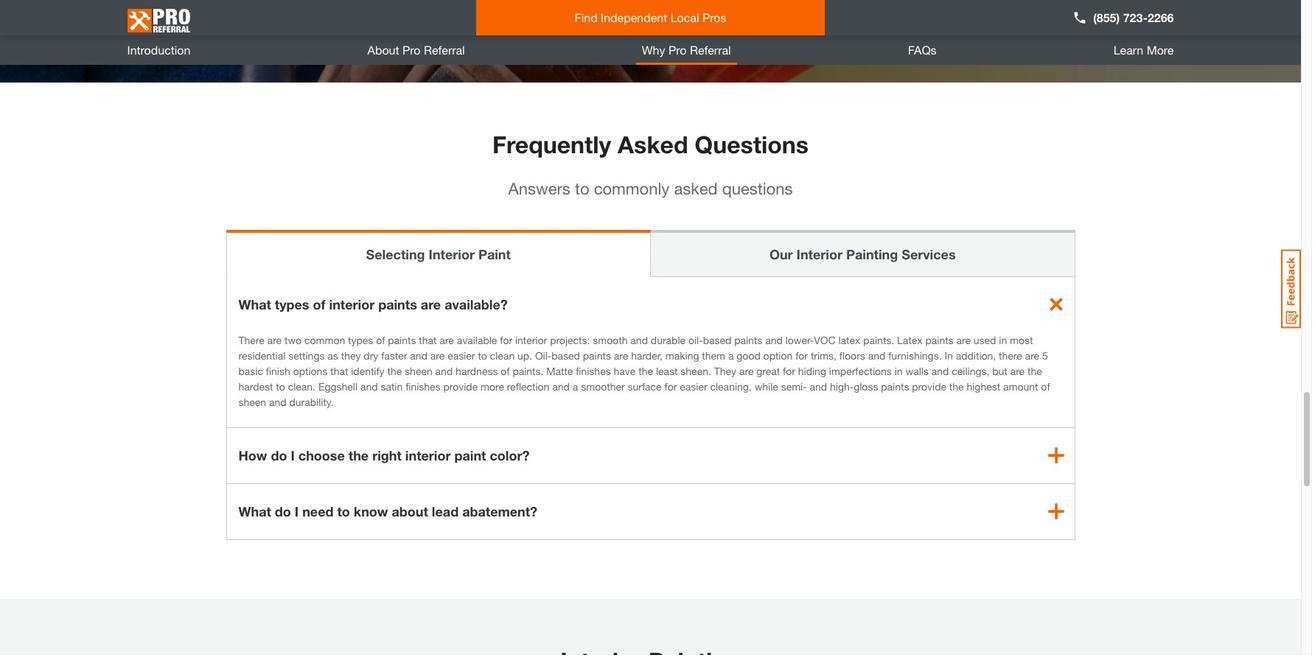 Task type: vqa. For each thing, say whether or not it's contained in the screenshot.
Interior associated with Selecting
yes



Task type: describe. For each thing, give the bounding box(es) containing it.
available?
[[445, 296, 508, 312]]

while
[[755, 380, 778, 393]]

gloss
[[854, 380, 878, 393]]

highest
[[967, 380, 1001, 393]]

need
[[302, 503, 334, 520]]

more
[[481, 380, 504, 393]]

for down lower-
[[796, 349, 808, 362]]

0 vertical spatial finishes
[[576, 365, 611, 377]]

0 horizontal spatial paints.
[[513, 365, 544, 377]]

local
[[671, 10, 699, 24]]

durable
[[651, 334, 686, 346]]

color?
[[490, 447, 530, 463]]

1 vertical spatial a
[[573, 380, 578, 393]]

why pro referral
[[642, 43, 731, 57]]

residential
[[239, 349, 286, 362]]

available
[[457, 334, 497, 346]]

ceilings,
[[952, 365, 990, 377]]

how
[[239, 447, 267, 463]]

learn more
[[1114, 43, 1174, 57]]

hardness
[[456, 365, 498, 377]]

2 provide from the left
[[912, 380, 947, 393]]

and left 'hardness'
[[435, 365, 453, 377]]

and down identify
[[361, 380, 378, 393]]

about
[[392, 503, 428, 520]]

1 provide from the left
[[443, 380, 478, 393]]

there
[[999, 349, 1022, 362]]

making
[[666, 349, 699, 362]]

what types of interior paints are available?
[[239, 296, 508, 312]]

find
[[575, 10, 598, 24]]

i for choose
[[291, 447, 295, 463]]

latex
[[839, 334, 861, 346]]

0 vertical spatial that
[[419, 334, 437, 346]]

option
[[764, 349, 793, 362]]

interior for our
[[797, 246, 843, 262]]

referral for about pro referral
[[424, 43, 465, 57]]

1 vertical spatial based
[[552, 349, 580, 362]]

of up dry
[[376, 334, 385, 346]]

paints up faster on the bottom left of page
[[388, 334, 416, 346]]

oil-
[[535, 349, 552, 362]]

are up amount
[[1011, 365, 1025, 377]]

about
[[368, 43, 399, 57]]

pros
[[703, 10, 727, 24]]

and up imperfections
[[868, 349, 886, 362]]

are down good
[[739, 365, 754, 377]]

to right need
[[337, 503, 350, 520]]

paints up in
[[926, 334, 954, 346]]

most
[[1010, 334, 1033, 346]]

1 horizontal spatial paints.
[[864, 334, 895, 346]]

have
[[614, 365, 636, 377]]

voc
[[814, 334, 836, 346]]

the down faster on the bottom left of page
[[387, 365, 402, 377]]

of down clean
[[501, 365, 510, 377]]

questions
[[722, 179, 793, 198]]

dry
[[364, 349, 378, 362]]

floors
[[840, 349, 866, 362]]

introduction
[[127, 43, 191, 57]]

for down least
[[665, 380, 677, 393]]

our interior painting services
[[770, 246, 956, 262]]

know
[[354, 503, 388, 520]]

paint
[[455, 447, 486, 463]]

pro for why
[[669, 43, 687, 57]]

trims,
[[811, 349, 837, 362]]

semi-
[[781, 380, 807, 393]]

reflection
[[507, 380, 550, 393]]

addition,
[[956, 349, 996, 362]]

surface
[[628, 380, 662, 393]]

(855) 723-2266 link
[[1073, 9, 1174, 27]]

eggshell
[[318, 380, 358, 393]]

identify
[[351, 365, 385, 377]]

selecting
[[366, 246, 425, 262]]

are right faster on the bottom left of page
[[430, 349, 445, 362]]

1 horizontal spatial interior
[[405, 447, 451, 463]]

commonly
[[594, 179, 670, 198]]

find independent local pros
[[575, 10, 727, 24]]

basic
[[239, 365, 263, 377]]

(855) 723-2266
[[1094, 10, 1174, 24]]

services
[[902, 246, 956, 262]]

smooth
[[593, 334, 628, 346]]

0 horizontal spatial easier
[[448, 349, 475, 362]]

and down matte
[[552, 380, 570, 393]]

0 horizontal spatial sheen
[[239, 396, 266, 408]]

the down ceilings,
[[950, 380, 964, 393]]

matte
[[547, 365, 573, 377]]

are left "available?"
[[421, 296, 441, 312]]

do for how
[[271, 447, 287, 463]]

1 vertical spatial finishes
[[406, 380, 441, 393]]

painting
[[846, 246, 898, 262]]

to right answers
[[575, 179, 590, 198]]

0 vertical spatial interior
[[329, 296, 375, 312]]

options
[[293, 365, 328, 377]]

2266
[[1148, 10, 1174, 24]]

there are two common types of paints that are available for interior projects: smooth and durable oil-based paints and lower-voc latex paints. latex paints are used in most residential settings as they dry faster and are easier to clean up. oil-based paints are harder, making them a good option for trims, floors and furnishings. in addition, there are 5 basic finish options that identify the sheen and hardness of paints. matte finishes have the least sheen. they are great for hiding imperfections in walls and ceilings, but are the hardest to clean. eggshell and satin finishes provide more reflection and a smoother surface for easier cleaning, while semi- and high-gloss paints provide the highest amount of sheen and durability.
[[239, 334, 1050, 408]]

0 vertical spatial sheen
[[405, 365, 433, 377]]

and up option
[[765, 334, 783, 346]]

good
[[737, 349, 761, 362]]

two
[[285, 334, 302, 346]]

high-
[[830, 380, 854, 393]]

are up addition,
[[957, 334, 971, 346]]

and up 'harder,'
[[631, 334, 648, 346]]



Task type: locate. For each thing, give the bounding box(es) containing it.
latex
[[897, 334, 923, 346]]

based down projects: on the bottom left
[[552, 349, 580, 362]]

1 interior from the left
[[429, 246, 475, 262]]

referral right about
[[424, 43, 465, 57]]

clean
[[490, 349, 515, 362]]

interior up common
[[329, 296, 375, 312]]

durability.
[[289, 396, 334, 408]]

and right faster on the bottom left of page
[[410, 349, 428, 362]]

0 vertical spatial in
[[999, 334, 1007, 346]]

walls
[[906, 365, 929, 377]]

finishes
[[576, 365, 611, 377], [406, 380, 441, 393]]

i left need
[[295, 503, 299, 520]]

used
[[974, 334, 996, 346]]

1 vertical spatial what
[[239, 503, 271, 520]]

sheen.
[[681, 365, 711, 377]]

0 vertical spatial a
[[728, 349, 734, 362]]

and down in
[[932, 365, 949, 377]]

1 vertical spatial easier
[[680, 380, 708, 393]]

paints
[[378, 296, 417, 312], [388, 334, 416, 346], [734, 334, 763, 346], [926, 334, 954, 346], [583, 349, 611, 362], [881, 380, 909, 393]]

what down how
[[239, 503, 271, 520]]

hiding
[[798, 365, 827, 377]]

our
[[770, 246, 793, 262]]

0 horizontal spatial provide
[[443, 380, 478, 393]]

1 horizontal spatial a
[[728, 349, 734, 362]]

1 referral from the left
[[424, 43, 465, 57]]

interior right our
[[797, 246, 843, 262]]

them
[[702, 349, 726, 362]]

paints.
[[864, 334, 895, 346], [513, 365, 544, 377]]

sheen
[[405, 365, 433, 377], [239, 396, 266, 408]]

types up 'two'
[[275, 296, 309, 312]]

1 vertical spatial types
[[348, 334, 373, 346]]

0 vertical spatial i
[[291, 447, 295, 463]]

paints. right latex
[[864, 334, 895, 346]]

about pro referral
[[368, 43, 465, 57]]

0 horizontal spatial types
[[275, 296, 309, 312]]

2 interior from the left
[[797, 246, 843, 262]]

asked
[[618, 130, 688, 158]]

types
[[275, 296, 309, 312], [348, 334, 373, 346]]

for up semi-
[[783, 365, 796, 377]]

do right how
[[271, 447, 287, 463]]

lower-
[[786, 334, 814, 346]]

1 vertical spatial sheen
[[239, 396, 266, 408]]

1 vertical spatial in
[[895, 365, 903, 377]]

what for what types of interior paints are available?
[[239, 296, 271, 312]]

common
[[304, 334, 345, 346]]

2 horizontal spatial interior
[[515, 334, 547, 346]]

cleaning,
[[710, 380, 752, 393]]

1 horizontal spatial in
[[999, 334, 1007, 346]]

find independent local pros button
[[476, 0, 825, 35]]

1 vertical spatial paints.
[[513, 365, 544, 377]]

the left right
[[349, 447, 369, 463]]

0 vertical spatial do
[[271, 447, 287, 463]]

for
[[500, 334, 513, 346], [796, 349, 808, 362], [783, 365, 796, 377], [665, 380, 677, 393]]

0 horizontal spatial based
[[552, 349, 580, 362]]

i for need
[[295, 503, 299, 520]]

how do i choose the right interior paint color?
[[239, 447, 530, 463]]

2 pro from the left
[[669, 43, 687, 57]]

up.
[[518, 349, 532, 362]]

do left need
[[275, 503, 291, 520]]

paint
[[478, 246, 511, 262]]

paints down smooth
[[583, 349, 611, 362]]

1 horizontal spatial types
[[348, 334, 373, 346]]

and down hardest
[[269, 396, 287, 408]]

answers
[[508, 179, 571, 198]]

1 horizontal spatial based
[[703, 334, 732, 346]]

frequently
[[493, 130, 611, 158]]

smoother
[[581, 380, 625, 393]]

to down finish
[[276, 380, 285, 393]]

1 pro from the left
[[403, 43, 421, 57]]

what
[[239, 296, 271, 312], [239, 503, 271, 520]]

faster
[[381, 349, 407, 362]]

and down hiding
[[810, 380, 827, 393]]

they
[[714, 365, 737, 377]]

based
[[703, 334, 732, 346], [552, 349, 580, 362]]

provide
[[443, 380, 478, 393], [912, 380, 947, 393]]

that up eggshell on the left
[[330, 365, 348, 377]]

more
[[1147, 43, 1174, 57]]

interior
[[329, 296, 375, 312], [515, 334, 547, 346], [405, 447, 451, 463]]

provide down 'hardness'
[[443, 380, 478, 393]]

0 vertical spatial paints.
[[864, 334, 895, 346]]

frequently asked questions
[[493, 130, 809, 158]]

0 horizontal spatial finishes
[[406, 380, 441, 393]]

interior
[[429, 246, 475, 262], [797, 246, 843, 262]]

they
[[341, 349, 361, 362]]

a up they
[[728, 349, 734, 362]]

feedback link image
[[1281, 249, 1301, 329]]

faqs
[[908, 43, 937, 57]]

settings
[[288, 349, 325, 362]]

paints. up reflection
[[513, 365, 544, 377]]

i left choose
[[291, 447, 295, 463]]

are left 5
[[1025, 349, 1040, 362]]

referral
[[424, 43, 465, 57], [690, 43, 731, 57]]

1 vertical spatial do
[[275, 503, 291, 520]]

are left 'two'
[[267, 334, 282, 346]]

0 horizontal spatial in
[[895, 365, 903, 377]]

why
[[642, 43, 665, 57]]

are up have
[[614, 349, 628, 362]]

1 horizontal spatial finishes
[[576, 365, 611, 377]]

2 referral from the left
[[690, 43, 731, 57]]

do for what
[[275, 503, 291, 520]]

learn
[[1114, 43, 1144, 57]]

types inside there are two common types of paints that are available for interior projects: smooth and durable oil-based paints and lower-voc latex paints. latex paints are used in most residential settings as they dry faster and are easier to clean up. oil-based paints are harder, making them a good option for trims, floors and furnishings. in addition, there are 5 basic finish options that identify the sheen and hardness of paints. matte finishes have the least sheen. they are great for hiding imperfections in walls and ceilings, but are the hardest to clean. eggshell and satin finishes provide more reflection and a smoother surface for easier cleaning, while semi- and high-gloss paints provide the highest amount of sheen and durability.
[[348, 334, 373, 346]]

interior up up.
[[515, 334, 547, 346]]

of
[[313, 296, 326, 312], [376, 334, 385, 346], [501, 365, 510, 377], [1041, 380, 1050, 393]]

selecting interior paint
[[366, 246, 511, 262]]

are left available
[[440, 334, 454, 346]]

1 horizontal spatial that
[[419, 334, 437, 346]]

choose
[[298, 447, 345, 463]]

lead
[[432, 503, 459, 520]]

abatement?
[[462, 503, 538, 520]]

pro referral logo image
[[127, 3, 190, 39]]

1 horizontal spatial easier
[[680, 380, 708, 393]]

1 vertical spatial i
[[295, 503, 299, 520]]

furnishings.
[[889, 349, 942, 362]]

the up amount
[[1028, 365, 1042, 377]]

1 horizontal spatial provide
[[912, 380, 947, 393]]

easier
[[448, 349, 475, 362], [680, 380, 708, 393]]

0 horizontal spatial that
[[330, 365, 348, 377]]

0 vertical spatial based
[[703, 334, 732, 346]]

pro right about
[[403, 43, 421, 57]]

easier up 'hardness'
[[448, 349, 475, 362]]

for up clean
[[500, 334, 513, 346]]

of right amount
[[1041, 380, 1050, 393]]

paints up good
[[734, 334, 763, 346]]

interior inside there are two common types of paints that are available for interior projects: smooth and durable oil-based paints and lower-voc latex paints. latex paints are used in most residential settings as they dry faster and are easier to clean up. oil-based paints are harder, making them a good option for trims, floors and furnishings. in addition, there are 5 basic finish options that identify the sheen and hardness of paints. matte finishes have the least sheen. they are great for hiding imperfections in walls and ceilings, but are the hardest to clean. eggshell and satin finishes provide more reflection and a smoother surface for easier cleaning, while semi- and high-gloss paints provide the highest amount of sheen and durability.
[[515, 334, 547, 346]]

5
[[1043, 349, 1048, 362]]

the down 'harder,'
[[639, 365, 653, 377]]

pro for about
[[403, 43, 421, 57]]

provide down walls
[[912, 380, 947, 393]]

clean.
[[288, 380, 316, 393]]

to
[[575, 179, 590, 198], [478, 349, 487, 362], [276, 380, 285, 393], [337, 503, 350, 520]]

0 vertical spatial easier
[[448, 349, 475, 362]]

referral for why pro referral
[[690, 43, 731, 57]]

sheen down faster on the bottom left of page
[[405, 365, 433, 377]]

based up them
[[703, 334, 732, 346]]

0 horizontal spatial interior
[[329, 296, 375, 312]]

there
[[239, 334, 265, 346]]

what for what do i need to know about lead abatement?
[[239, 503, 271, 520]]

oil-
[[689, 334, 703, 346]]

interior right right
[[405, 447, 451, 463]]

easier down sheen.
[[680, 380, 708, 393]]

of up common
[[313, 296, 326, 312]]

in
[[999, 334, 1007, 346], [895, 365, 903, 377]]

independent
[[601, 10, 667, 24]]

in up there
[[999, 334, 1007, 346]]

2 vertical spatial interior
[[405, 447, 451, 463]]

in
[[945, 349, 953, 362]]

1 horizontal spatial interior
[[797, 246, 843, 262]]

harder,
[[631, 349, 663, 362]]

interior for selecting
[[429, 246, 475, 262]]

723-
[[1123, 10, 1148, 24]]

a down matte
[[573, 380, 578, 393]]

1 horizontal spatial pro
[[669, 43, 687, 57]]

least
[[656, 365, 678, 377]]

0 vertical spatial what
[[239, 296, 271, 312]]

pro
[[403, 43, 421, 57], [669, 43, 687, 57]]

finishes right satin
[[406, 380, 441, 393]]

asked
[[674, 179, 718, 198]]

paints down walls
[[881, 380, 909, 393]]

satin
[[381, 380, 403, 393]]

0 horizontal spatial interior
[[429, 246, 475, 262]]

but
[[993, 365, 1008, 377]]

pro right why at the top
[[669, 43, 687, 57]]

finish
[[266, 365, 290, 377]]

what up there
[[239, 296, 271, 312]]

0 vertical spatial types
[[275, 296, 309, 312]]

interior left paint
[[429, 246, 475, 262]]

that left available
[[419, 334, 437, 346]]

referral down pros
[[690, 43, 731, 57]]

to down available
[[478, 349, 487, 362]]

2 what from the top
[[239, 503, 271, 520]]

1 horizontal spatial referral
[[690, 43, 731, 57]]

1 vertical spatial interior
[[515, 334, 547, 346]]

1 what from the top
[[239, 296, 271, 312]]

0 horizontal spatial referral
[[424, 43, 465, 57]]

in left walls
[[895, 365, 903, 377]]

what do i need to know about lead abatement?
[[239, 503, 538, 520]]

great
[[757, 365, 780, 377]]

0 horizontal spatial pro
[[403, 43, 421, 57]]

(855)
[[1094, 10, 1120, 24]]

amount
[[1003, 380, 1039, 393]]

finishes up smoother
[[576, 365, 611, 377]]

hardest
[[239, 380, 273, 393]]

types up they
[[348, 334, 373, 346]]

1 horizontal spatial sheen
[[405, 365, 433, 377]]

sheen down hardest
[[239, 396, 266, 408]]

as
[[328, 349, 338, 362]]

1 vertical spatial that
[[330, 365, 348, 377]]

questions
[[695, 130, 809, 158]]

0 horizontal spatial a
[[573, 380, 578, 393]]

paints down 'selecting'
[[378, 296, 417, 312]]



